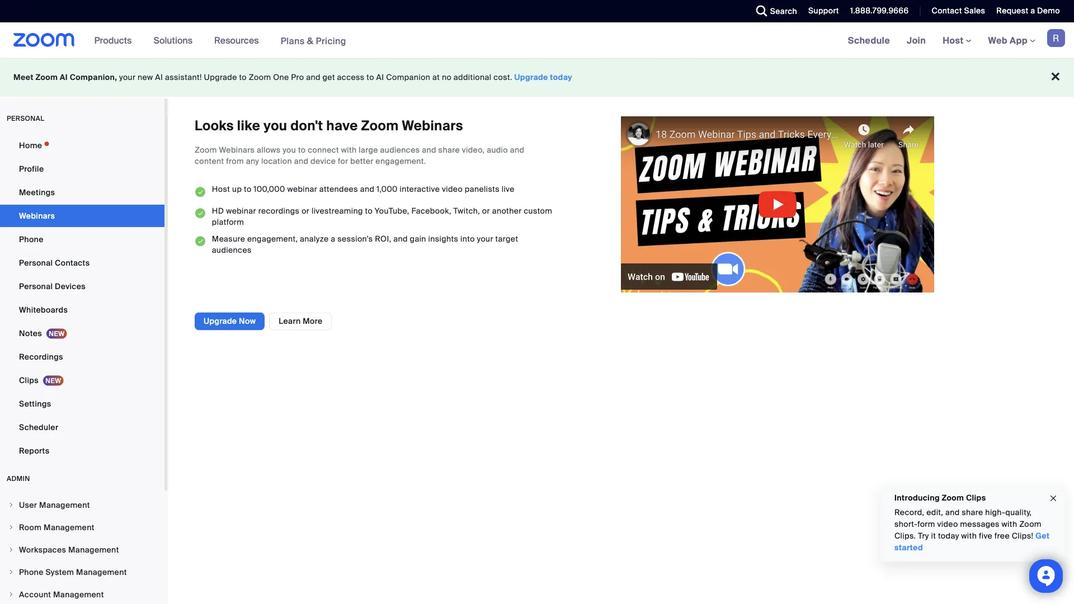 Task type: describe. For each thing, give the bounding box(es) containing it.
whiteboards
[[19, 305, 68, 315]]

your inside meet zoom ai companion, footer
[[119, 72, 136, 83]]

web app
[[989, 34, 1028, 46]]

you inside zoom webinars allows you to connect with large audiences and share video, audio and content from any location and device for better engagement.
[[283, 145, 296, 155]]

1 horizontal spatial clips
[[967, 493, 987, 503]]

hd
[[212, 206, 224, 216]]

1.888.799.9666
[[851, 6, 909, 16]]

personal menu menu
[[0, 134, 165, 464]]

management for account management
[[53, 590, 104, 600]]

edit,
[[927, 508, 944, 518]]

and inside meet zoom ai companion, footer
[[306, 72, 321, 83]]

account management
[[19, 590, 104, 600]]

web app button
[[989, 34, 1036, 46]]

personal for personal devices
[[19, 281, 53, 292]]

get started link
[[895, 531, 1051, 553]]

new
[[138, 72, 153, 83]]

home
[[19, 140, 42, 151]]

video inside record, edit, and share high-quality, short-form video messages with zoom clips. try it today with five free clips!
[[938, 520, 959, 530]]

today inside record, edit, and share high-quality, short-form video messages with zoom clips. try it today with five free clips!
[[939, 531, 960, 542]]

meet zoom ai companion, footer
[[0, 58, 1075, 97]]

companion,
[[70, 72, 117, 83]]

measure engagement, analyze a session's roi, and gain insights into your target audiences
[[212, 234, 519, 255]]

clips.
[[895, 531, 917, 542]]

room management menu item
[[0, 517, 165, 539]]

content
[[195, 156, 224, 166]]

phone system management
[[19, 567, 127, 578]]

scheduler link
[[0, 417, 165, 439]]

to inside zoom webinars allows you to connect with large audiences and share video, audio and content from any location and device for better engagement.
[[298, 145, 306, 155]]

100,000
[[254, 184, 285, 194]]

to inside hd webinar recordings or livestreaming to youtube, facebook, twitch, or another custom platform
[[365, 206, 373, 216]]

0 vertical spatial webinars
[[402, 117, 464, 135]]

zoom inside record, edit, and share high-quality, short-form video messages with zoom clips. try it today with five free clips!
[[1020, 520, 1042, 530]]

notes link
[[0, 322, 165, 345]]

zoom webinars allows you to connect with large audiences and share video, audio and content from any location and device for better engagement.
[[195, 145, 525, 166]]

for
[[338, 156, 349, 166]]

notes
[[19, 328, 42, 339]]

zoom right meet
[[36, 72, 58, 83]]

search
[[771, 6, 798, 16]]

audiences inside zoom webinars allows you to connect with large audiences and share video, audio and content from any location and device for better engagement.
[[380, 145, 420, 155]]

right image for workspaces management
[[8, 547, 15, 554]]

into
[[461, 234, 475, 244]]

one
[[273, 72, 289, 83]]

get
[[323, 72, 335, 83]]

to down resources dropdown button
[[239, 72, 247, 83]]

phone system management menu item
[[0, 562, 165, 583]]

livestreaming
[[312, 206, 363, 216]]

share inside zoom webinars allows you to connect with large audiences and share video, audio and content from any location and device for better engagement.
[[439, 145, 460, 155]]

account
[[19, 590, 51, 600]]

profile picture image
[[1048, 29, 1066, 47]]

clips!
[[1013, 531, 1034, 542]]

introducing zoom clips
[[895, 493, 987, 503]]

reports
[[19, 446, 50, 456]]

introducing
[[895, 493, 941, 503]]

engagement,
[[247, 234, 298, 244]]

demo
[[1038, 6, 1061, 16]]

settings
[[19, 399, 51, 409]]

and left device
[[294, 156, 309, 166]]

engagement.
[[376, 156, 426, 166]]

banner containing products
[[0, 22, 1075, 59]]

today inside meet zoom ai companion, footer
[[551, 72, 573, 83]]

products
[[94, 34, 132, 46]]

product information navigation
[[86, 22, 355, 59]]

0 vertical spatial you
[[264, 117, 287, 135]]

management for room management
[[44, 523, 95, 533]]

attendees
[[320, 184, 358, 194]]

contacts
[[55, 258, 90, 268]]

webinar inside hd webinar recordings or livestreaming to youtube, facebook, twitch, or another custom platform
[[226, 206, 256, 216]]

and inside record, edit, and share high-quality, short-form video messages with zoom clips. try it today with five free clips!
[[946, 508, 961, 518]]

1 ai from the left
[[60, 72, 68, 83]]

location
[[261, 156, 292, 166]]

0 horizontal spatial video
[[442, 184, 463, 194]]

up
[[232, 184, 242, 194]]

have
[[327, 117, 358, 135]]

workspaces management
[[19, 545, 119, 555]]

0 vertical spatial webinar
[[287, 184, 318, 194]]

platform
[[212, 217, 244, 227]]

meet
[[13, 72, 34, 83]]

devices
[[55, 281, 86, 292]]

user
[[19, 500, 37, 511]]

personal
[[7, 114, 44, 123]]

large
[[359, 145, 378, 155]]

2 or from the left
[[483, 206, 490, 216]]

join link
[[899, 22, 935, 58]]

clips link
[[0, 370, 165, 392]]

account management menu item
[[0, 585, 165, 605]]

host up to 100,000 webinar attendees and 1,000 interactive video panelists live
[[212, 184, 515, 194]]

gain
[[410, 234, 427, 244]]

recordings
[[258, 206, 300, 216]]

record,
[[895, 508, 925, 518]]

management for user management
[[39, 500, 90, 511]]

request a demo
[[997, 6, 1061, 16]]

it
[[932, 531, 937, 542]]

and right audio
[[510, 145, 525, 155]]

system
[[46, 567, 74, 578]]

personal devices
[[19, 281, 86, 292]]

more
[[303, 316, 323, 327]]

panelists
[[465, 184, 500, 194]]

five
[[980, 531, 993, 542]]

upgrade today link
[[515, 72, 573, 83]]

personal for personal contacts
[[19, 258, 53, 268]]

profile link
[[0, 158, 165, 180]]

schedule link
[[840, 22, 899, 58]]

live
[[502, 184, 515, 194]]

additional
[[454, 72, 492, 83]]

upgrade inside button
[[204, 316, 237, 327]]

another
[[493, 206, 522, 216]]

host button
[[943, 34, 972, 46]]

room management
[[19, 523, 95, 533]]

right image for user
[[8, 502, 15, 509]]

solutions
[[154, 34, 193, 46]]

right image for room management
[[8, 525, 15, 531]]

target
[[496, 234, 519, 244]]

user management menu item
[[0, 495, 165, 516]]

join
[[908, 34, 927, 46]]

close image
[[1050, 493, 1059, 505]]

zoom logo image
[[13, 33, 75, 47]]

management for workspaces management
[[68, 545, 119, 555]]

workspaces management menu item
[[0, 540, 165, 561]]

user management
[[19, 500, 90, 511]]

upgrade now button
[[195, 313, 265, 331]]

1 horizontal spatial a
[[1031, 6, 1036, 16]]

from
[[226, 156, 244, 166]]

contact sales
[[932, 6, 986, 16]]

try
[[919, 531, 930, 542]]

and inside measure engagement, analyze a session's roi, and gain insights into your target audiences
[[394, 234, 408, 244]]

at
[[433, 72, 440, 83]]



Task type: locate. For each thing, give the bounding box(es) containing it.
right image inside workspaces management menu item
[[8, 547, 15, 554]]

1 phone from the top
[[19, 234, 44, 245]]

and left get
[[306, 72, 321, 83]]

right image inside phone system management menu item
[[8, 569, 15, 576]]

app
[[1011, 34, 1028, 46]]

host down contact sales
[[943, 34, 967, 46]]

upgrade right cost.
[[515, 72, 549, 83]]

1 horizontal spatial host
[[943, 34, 967, 46]]

right image
[[8, 502, 15, 509], [8, 569, 15, 576]]

1 horizontal spatial today
[[939, 531, 960, 542]]

request
[[997, 6, 1029, 16]]

1 vertical spatial share
[[963, 508, 984, 518]]

1 horizontal spatial or
[[483, 206, 490, 216]]

right image left user
[[8, 502, 15, 509]]

zoom up clips!
[[1020, 520, 1042, 530]]

with down messages
[[962, 531, 978, 542]]

facebook,
[[412, 206, 452, 216]]

2 personal from the top
[[19, 281, 53, 292]]

or right recordings
[[302, 206, 310, 216]]

personal contacts link
[[0, 252, 165, 274]]

phone up personal contacts
[[19, 234, 44, 245]]

hd webinar recordings or livestreaming to youtube, facebook, twitch, or another custom platform
[[212, 206, 553, 227]]

webinars link
[[0, 205, 165, 227]]

a left demo
[[1031, 6, 1036, 16]]

resources
[[214, 34, 259, 46]]

audiences inside measure engagement, analyze a session's roi, and gain insights into your target audiences
[[212, 245, 252, 255]]

phone for phone
[[19, 234, 44, 245]]

0 vertical spatial right image
[[8, 502, 15, 509]]

0 vertical spatial your
[[119, 72, 136, 83]]

messages
[[961, 520, 1000, 530]]

meetings link
[[0, 181, 165, 204]]

1 horizontal spatial webinar
[[287, 184, 318, 194]]

1 vertical spatial webinars
[[219, 145, 255, 155]]

workspaces
[[19, 545, 66, 555]]

2 ai from the left
[[155, 72, 163, 83]]

management up room management
[[39, 500, 90, 511]]

management up account management 'menu item'
[[76, 567, 127, 578]]

your left 'new'
[[119, 72, 136, 83]]

learn
[[279, 316, 301, 327]]

or right twitch,
[[483, 206, 490, 216]]

right image left the system on the bottom
[[8, 569, 15, 576]]

2 horizontal spatial with
[[1003, 520, 1018, 530]]

0 horizontal spatial audiences
[[212, 245, 252, 255]]

1 right image from the top
[[8, 502, 15, 509]]

schedule
[[849, 34, 891, 46]]

like
[[237, 117, 260, 135]]

zoom inside zoom webinars allows you to connect with large audiences and share video, audio and content from any location and device for better engagement.
[[195, 145, 217, 155]]

banner
[[0, 22, 1075, 59]]

0 horizontal spatial webinars
[[19, 211, 55, 221]]

looks
[[195, 117, 234, 135]]

host
[[943, 34, 967, 46], [212, 184, 230, 194]]

1 horizontal spatial ai
[[155, 72, 163, 83]]

share
[[439, 145, 460, 155], [963, 508, 984, 518]]

insights
[[429, 234, 459, 244]]

1.888.799.9666 button
[[843, 0, 912, 22], [851, 6, 909, 16]]

phone link
[[0, 228, 165, 251]]

room
[[19, 523, 42, 533]]

twitch,
[[454, 206, 480, 216]]

0 horizontal spatial a
[[331, 234, 336, 244]]

1 vertical spatial video
[[938, 520, 959, 530]]

webinars down 'meetings'
[[19, 211, 55, 221]]

you
[[264, 117, 287, 135], [283, 145, 296, 155]]

1 personal from the top
[[19, 258, 53, 268]]

right image inside user management menu item
[[8, 502, 15, 509]]

your right into
[[477, 234, 494, 244]]

right image inside account management 'menu item'
[[8, 592, 15, 599]]

a right analyze
[[331, 234, 336, 244]]

1 vertical spatial you
[[283, 145, 296, 155]]

2 horizontal spatial ai
[[377, 72, 384, 83]]

0 vertical spatial right image
[[8, 525, 15, 531]]

ai right 'new'
[[155, 72, 163, 83]]

personal devices link
[[0, 275, 165, 298]]

1 horizontal spatial share
[[963, 508, 984, 518]]

1 vertical spatial right image
[[8, 547, 15, 554]]

webinars up the video,
[[402, 117, 464, 135]]

webinars inside zoom webinars allows you to connect with large audiences and share video, audio and content from any location and device for better engagement.
[[219, 145, 255, 155]]

upgrade down product information navigation
[[204, 72, 237, 83]]

right image left account at left bottom
[[8, 592, 15, 599]]

connect
[[308, 145, 339, 155]]

form
[[918, 520, 936, 530]]

management up the workspaces management
[[44, 523, 95, 533]]

phone
[[19, 234, 44, 245], [19, 567, 44, 578]]

audiences down measure
[[212, 245, 252, 255]]

webinar up recordings
[[287, 184, 318, 194]]

1 vertical spatial phone
[[19, 567, 44, 578]]

roi,
[[375, 234, 392, 244]]

1 vertical spatial personal
[[19, 281, 53, 292]]

contact sales link
[[924, 0, 989, 22], [932, 6, 986, 16]]

0 horizontal spatial with
[[341, 145, 357, 155]]

1 vertical spatial audiences
[[212, 245, 252, 255]]

and
[[306, 72, 321, 83], [422, 145, 437, 155], [510, 145, 525, 155], [294, 156, 309, 166], [360, 184, 375, 194], [394, 234, 408, 244], [946, 508, 961, 518]]

0 horizontal spatial share
[[439, 145, 460, 155]]

phone up account at left bottom
[[19, 567, 44, 578]]

webinar
[[287, 184, 318, 194], [226, 206, 256, 216]]

support link
[[801, 0, 843, 22], [809, 6, 840, 16]]

upgrade now
[[204, 316, 256, 327]]

0 horizontal spatial or
[[302, 206, 310, 216]]

1 vertical spatial your
[[477, 234, 494, 244]]

0 horizontal spatial your
[[119, 72, 136, 83]]

home link
[[0, 134, 165, 157]]

1 horizontal spatial your
[[477, 234, 494, 244]]

0 vertical spatial audiences
[[380, 145, 420, 155]]

personal inside 'link'
[[19, 281, 53, 292]]

custom
[[524, 206, 553, 216]]

free
[[995, 531, 1011, 542]]

webinars up "from"
[[219, 145, 255, 155]]

better
[[351, 156, 374, 166]]

plans
[[281, 35, 305, 47]]

management down phone system management menu item on the bottom of the page
[[53, 590, 104, 600]]

plans & pricing link
[[281, 35, 347, 47], [281, 35, 347, 47]]

personal up whiteboards
[[19, 281, 53, 292]]

to right access
[[367, 72, 374, 83]]

phone inside personal menu "menu"
[[19, 234, 44, 245]]

zoom left the one at left top
[[249, 72, 271, 83]]

host inside meetings navigation
[[943, 34, 967, 46]]

personal up personal devices
[[19, 258, 53, 268]]

webinars
[[402, 117, 464, 135], [219, 145, 255, 155], [19, 211, 55, 221]]

0 vertical spatial share
[[439, 145, 460, 155]]

with inside zoom webinars allows you to connect with large audiences and share video, audio and content from any location and device for better engagement.
[[341, 145, 357, 155]]

1 or from the left
[[302, 206, 310, 216]]

audiences up engagement.
[[380, 145, 420, 155]]

0 vertical spatial a
[[1031, 6, 1036, 16]]

1 vertical spatial clips
[[967, 493, 987, 503]]

companion
[[386, 72, 431, 83]]

1 horizontal spatial audiences
[[380, 145, 420, 155]]

1 right image from the top
[[8, 525, 15, 531]]

share left the video,
[[439, 145, 460, 155]]

with up the free
[[1003, 520, 1018, 530]]

and right edit,
[[946, 508, 961, 518]]

0 horizontal spatial ai
[[60, 72, 68, 83]]

you up the location
[[283, 145, 296, 155]]

video down edit,
[[938, 520, 959, 530]]

phone for phone system management
[[19, 567, 44, 578]]

right image
[[8, 525, 15, 531], [8, 547, 15, 554], [8, 592, 15, 599]]

and left 1,000
[[360, 184, 375, 194]]

your
[[119, 72, 136, 83], [477, 234, 494, 244]]

quality,
[[1006, 508, 1033, 518]]

corner success image
[[195, 184, 207, 200]]

1 vertical spatial host
[[212, 184, 230, 194]]

support
[[809, 6, 840, 16]]

zoom up content
[[195, 145, 217, 155]]

1 horizontal spatial with
[[962, 531, 978, 542]]

and left 'gain'
[[394, 234, 408, 244]]

to down host up to 100,000 webinar attendees and 1,000 interactive video panelists live
[[365, 206, 373, 216]]

host for host
[[943, 34, 967, 46]]

now
[[239, 316, 256, 327]]

right image left 'workspaces'
[[8, 547, 15, 554]]

webinar up platform
[[226, 206, 256, 216]]

meetings
[[19, 187, 55, 198]]

right image for account management
[[8, 592, 15, 599]]

share inside record, edit, and share high-quality, short-form video messages with zoom clips. try it today with five free clips!
[[963, 508, 984, 518]]

meet zoom ai companion, your new ai assistant! upgrade to zoom one pro and get access to ai companion at no additional cost. upgrade today
[[13, 72, 573, 83]]

to left "connect"
[[298, 145, 306, 155]]

admin menu menu
[[0, 495, 165, 605]]

or
[[302, 206, 310, 216], [483, 206, 490, 216]]

scheduler
[[19, 422, 58, 433]]

request a demo link
[[989, 0, 1075, 22], [997, 6, 1061, 16]]

access
[[337, 72, 365, 83]]

clips up the settings
[[19, 375, 39, 386]]

a inside measure engagement, analyze a session's roi, and gain insights into your target audiences
[[331, 234, 336, 244]]

0 horizontal spatial clips
[[19, 375, 39, 386]]

video
[[442, 184, 463, 194], [938, 520, 959, 530]]

settings link
[[0, 393, 165, 415]]

audiences
[[380, 145, 420, 155], [212, 245, 252, 255]]

ai
[[60, 72, 68, 83], [155, 72, 163, 83], [377, 72, 384, 83]]

pro
[[291, 72, 304, 83]]

0 vertical spatial clips
[[19, 375, 39, 386]]

with up for
[[341, 145, 357, 155]]

to right up
[[244, 184, 252, 194]]

host left up
[[212, 184, 230, 194]]

right image inside room management menu item
[[8, 525, 15, 531]]

your inside measure engagement, analyze a session's roi, and gain insights into your target audiences
[[477, 234, 494, 244]]

clips inside personal menu "menu"
[[19, 375, 39, 386]]

don't
[[291, 117, 323, 135]]

no
[[442, 72, 452, 83]]

management inside 'menu item'
[[53, 590, 104, 600]]

2 phone from the top
[[19, 567, 44, 578]]

interactive
[[400, 184, 440, 194]]

1 horizontal spatial webinars
[[219, 145, 255, 155]]

you up allows
[[264, 117, 287, 135]]

ai left companion,
[[60, 72, 68, 83]]

host for host up to 100,000 webinar attendees and 1,000 interactive video panelists live
[[212, 184, 230, 194]]

reports link
[[0, 440, 165, 462]]

session's
[[338, 234, 373, 244]]

1 vertical spatial right image
[[8, 569, 15, 576]]

0 horizontal spatial today
[[551, 72, 573, 83]]

2 right image from the top
[[8, 569, 15, 576]]

0 vertical spatial today
[[551, 72, 573, 83]]

zoom up large
[[361, 117, 399, 135]]

learn more button
[[269, 313, 332, 331]]

ai left companion
[[377, 72, 384, 83]]

1 vertical spatial today
[[939, 531, 960, 542]]

0 vertical spatial video
[[442, 184, 463, 194]]

right image for phone
[[8, 569, 15, 576]]

management down room management menu item
[[68, 545, 119, 555]]

2 horizontal spatial webinars
[[402, 117, 464, 135]]

1 vertical spatial a
[[331, 234, 336, 244]]

clips up the high-
[[967, 493, 987, 503]]

share up messages
[[963, 508, 984, 518]]

2 vertical spatial right image
[[8, 592, 15, 599]]

3 ai from the left
[[377, 72, 384, 83]]

0 vertical spatial host
[[943, 34, 967, 46]]

1 vertical spatial with
[[1003, 520, 1018, 530]]

zoom up edit,
[[943, 493, 965, 503]]

meetings navigation
[[840, 22, 1075, 59]]

2 right image from the top
[[8, 547, 15, 554]]

sales
[[965, 6, 986, 16]]

0 vertical spatial with
[[341, 145, 357, 155]]

upgrade left "now"
[[204, 316, 237, 327]]

2 vertical spatial webinars
[[19, 211, 55, 221]]

0 horizontal spatial host
[[212, 184, 230, 194]]

0 vertical spatial personal
[[19, 258, 53, 268]]

record, edit, and share high-quality, short-form video messages with zoom clips. try it today with five free clips!
[[895, 508, 1042, 542]]

looks like you don't have zoom webinars
[[195, 117, 464, 135]]

and up engagement.
[[422, 145, 437, 155]]

3 right image from the top
[[8, 592, 15, 599]]

video up twitch,
[[442, 184, 463, 194]]

any
[[246, 156, 259, 166]]

solutions button
[[154, 22, 198, 58]]

webinars inside personal menu "menu"
[[19, 211, 55, 221]]

youtube,
[[375, 206, 410, 216]]

recordings link
[[0, 346, 165, 368]]

a
[[1031, 6, 1036, 16], [331, 234, 336, 244]]

0 vertical spatial phone
[[19, 234, 44, 245]]

2 vertical spatial with
[[962, 531, 978, 542]]

1 horizontal spatial video
[[938, 520, 959, 530]]

0 horizontal spatial webinar
[[226, 206, 256, 216]]

phone inside menu item
[[19, 567, 44, 578]]

1 vertical spatial webinar
[[226, 206, 256, 216]]

video,
[[462, 145, 485, 155]]

right image left room
[[8, 525, 15, 531]]



Task type: vqa. For each thing, say whether or not it's contained in the screenshot.
YOU in the Zoom Webinars allows you to connect with large audiences and share video, audio and content from any location and device for better engagement.
yes



